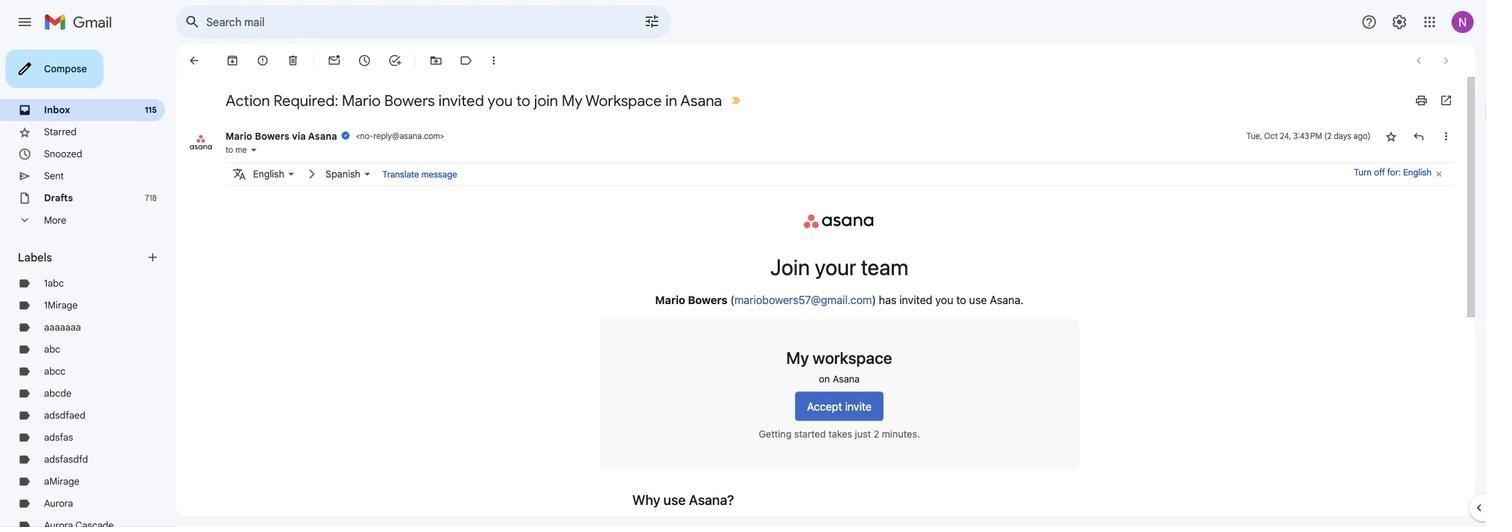 Task type: locate. For each thing, give the bounding box(es) containing it.
archive image
[[226, 54, 239, 67]]

0 vertical spatial you
[[488, 91, 513, 110]]

you down more image
[[488, 91, 513, 110]]

1 vertical spatial to
[[226, 145, 233, 155]]

english inside "list box"
[[253, 168, 284, 180]]

join your team
[[771, 254, 909, 280]]

0 vertical spatial bowers
[[384, 91, 435, 110]]

None search field
[[176, 6, 671, 39]]

bowers
[[384, 91, 435, 110], [255, 130, 290, 142], [688, 293, 728, 306]]

to
[[517, 91, 531, 110], [226, 145, 233, 155], [957, 293, 967, 306]]

0 horizontal spatial my
[[562, 91, 583, 110]]

adsfas
[[44, 431, 73, 443]]

workspace
[[813, 348, 893, 367]]

settings image
[[1392, 14, 1408, 30]]

1 vertical spatial bowers
[[255, 130, 290, 142]]

sent link
[[44, 170, 64, 182]]

mario up me
[[226, 130, 252, 142]]

turn off for: english
[[1355, 167, 1432, 178]]

join
[[534, 91, 558, 110]]

action
[[226, 91, 270, 110]]

spanish
[[326, 168, 361, 180]]

2 horizontal spatial bowers
[[688, 293, 728, 306]]

asana, inc image
[[187, 129, 215, 157]]

asana right in
[[681, 91, 722, 110]]

adsfasdfd link
[[44, 453, 88, 465]]

0 horizontal spatial bowers
[[255, 130, 290, 142]]

reply@asana.com
[[374, 131, 440, 141]]

1 horizontal spatial invited
[[900, 293, 933, 306]]

back to inbox image
[[187, 54, 201, 67]]

1 vertical spatial my
[[787, 348, 809, 367]]

0 horizontal spatial asana
[[308, 130, 337, 142]]

asana
[[681, 91, 722, 110], [308, 130, 337, 142], [833, 373, 860, 384]]

1 vertical spatial asana
[[308, 130, 337, 142]]

snoozed
[[44, 148, 82, 160]]

0 vertical spatial use
[[970, 293, 987, 306]]

bowers left (
[[688, 293, 728, 306]]

bowers for mario bowers ( mariobowers57@gmail.com ) has invited you to use asana.
[[688, 293, 728, 306]]

tue, oct 24, 3:43 pm (2 days ago)
[[1247, 131, 1371, 141]]

2 horizontal spatial to
[[957, 293, 967, 306]]

move to image
[[429, 54, 443, 67]]

advanced search options image
[[638, 8, 666, 35]]

0 horizontal spatial use
[[664, 492, 686, 508]]

accept invite
[[807, 400, 872, 413]]

aaaaaaa link
[[44, 321, 81, 333]]

invite
[[845, 400, 872, 413]]

bowers up show details icon
[[255, 130, 290, 142]]

message
[[422, 169, 457, 180]]

invited
[[439, 91, 484, 110], [900, 293, 933, 306]]

0 vertical spatial mario
[[342, 91, 381, 110]]

off
[[1375, 167, 1386, 178]]

abc
[[44, 343, 60, 355]]

abcc
[[44, 365, 66, 377]]

mario bowers via asana
[[226, 130, 337, 142]]

you
[[488, 91, 513, 110], [936, 293, 954, 306]]

1 horizontal spatial to
[[517, 91, 531, 110]]

english down show details icon
[[253, 168, 284, 180]]

mario up <
[[342, 91, 381, 110]]

< no-reply@asana.com >
[[356, 131, 445, 141]]

my left workspace
[[787, 348, 809, 367]]

to left "join"
[[517, 91, 531, 110]]

add to tasks image
[[388, 54, 402, 67]]

mariobowers57@gmail.com
[[735, 293, 872, 306]]

invited right has
[[900, 293, 933, 306]]

2 horizontal spatial asana
[[833, 373, 860, 384]]

amirage link
[[44, 475, 79, 487]]

asana left verified sender icon
[[308, 130, 337, 142]]

use
[[970, 293, 987, 306], [664, 492, 686, 508]]

english
[[1404, 167, 1432, 178], [253, 168, 284, 180]]

aurora link
[[44, 497, 73, 509]]

days
[[1334, 131, 1352, 141]]

english right 'for:'
[[1404, 167, 1432, 178]]

compose button
[[6, 50, 104, 88]]

to left me
[[226, 145, 233, 155]]

not starred image
[[1385, 129, 1399, 143]]

2 vertical spatial to
[[957, 293, 967, 306]]

use left asana.
[[970, 293, 987, 306]]

use right why
[[664, 492, 686, 508]]

turn
[[1355, 167, 1372, 178]]

abc link
[[44, 343, 60, 355]]

bowers up reply@asana.com
[[384, 91, 435, 110]]

action required: mario bowers invited you to join my workspace in asana
[[226, 91, 722, 110]]

translate message
[[383, 169, 457, 180]]

invited down the labels image
[[439, 91, 484, 110]]

snooze image
[[358, 54, 372, 67]]

logo of asana image
[[797, 209, 883, 233]]

1 horizontal spatial you
[[936, 293, 954, 306]]

mario
[[342, 91, 381, 110], [226, 130, 252, 142], [655, 293, 686, 306]]

tue, oct 24, 3:43 pm (2 days ago) cell
[[1247, 129, 1371, 143]]

0 horizontal spatial mario
[[226, 130, 252, 142]]

why use asana?
[[633, 492, 734, 508]]

support image
[[1362, 14, 1378, 30]]

1 horizontal spatial bowers
[[384, 91, 435, 110]]

compose
[[44, 63, 87, 75]]

starred link
[[44, 126, 77, 138]]

mario left (
[[655, 293, 686, 306]]

1 vertical spatial mario
[[226, 130, 252, 142]]

0 vertical spatial invited
[[439, 91, 484, 110]]

0 vertical spatial my
[[562, 91, 583, 110]]

adsfas link
[[44, 431, 73, 443]]

1abc link
[[44, 277, 64, 289]]

asana right on
[[833, 373, 860, 384]]

my
[[562, 91, 583, 110], [787, 348, 809, 367]]

0 horizontal spatial english
[[253, 168, 284, 180]]

english list box
[[253, 165, 298, 183]]

tue,
[[1247, 131, 1263, 141]]

Not starred checkbox
[[1385, 129, 1399, 143]]

0 horizontal spatial invited
[[439, 91, 484, 110]]

to me
[[226, 145, 247, 155]]

>
[[440, 131, 445, 141]]

mariobowers57@gmail.com link
[[735, 293, 872, 306]]

to left asana.
[[957, 293, 967, 306]]

0 vertical spatial asana
[[681, 91, 722, 110]]

takes
[[829, 428, 853, 439]]

adsdfaed
[[44, 409, 86, 421]]

2 vertical spatial mario
[[655, 293, 686, 306]]

report spam image
[[256, 54, 270, 67]]

accept invite link
[[796, 392, 884, 421]]

24,
[[1281, 131, 1292, 141]]

1mirage
[[44, 299, 78, 311]]

labels heading
[[18, 250, 146, 264]]

translate
[[383, 169, 419, 180]]

1 horizontal spatial my
[[787, 348, 809, 367]]

you right has
[[936, 293, 954, 306]]

2
[[874, 428, 880, 439]]

my right "join"
[[562, 91, 583, 110]]

mario bowers ( mariobowers57@gmail.com ) has invited you to use asana.
[[655, 293, 1024, 306]]

2 vertical spatial bowers
[[688, 293, 728, 306]]

ago)
[[1354, 131, 1371, 141]]

2 horizontal spatial mario
[[655, 293, 686, 306]]

abcc link
[[44, 365, 66, 377]]

abcde
[[44, 387, 72, 399]]

drafts
[[44, 192, 73, 204]]



Task type: describe. For each thing, give the bounding box(es) containing it.
labels
[[18, 250, 52, 264]]

3:43 pm
[[1294, 131, 1323, 141]]

1 horizontal spatial asana
[[681, 91, 722, 110]]

join
[[771, 254, 810, 280]]

in
[[666, 91, 678, 110]]

required:
[[274, 91, 338, 110]]

115
[[145, 105, 157, 115]]

adsfasdfd
[[44, 453, 88, 465]]

asana.
[[990, 293, 1024, 306]]

(2
[[1325, 131, 1332, 141]]

search mail image
[[180, 10, 205, 34]]

minutes.
[[882, 428, 920, 439]]

mario for mario bowers via asana
[[226, 130, 252, 142]]

inbox link
[[44, 104, 70, 116]]

sent
[[44, 170, 64, 182]]

why
[[633, 492, 661, 508]]

0 vertical spatial to
[[517, 91, 531, 110]]

1 vertical spatial invited
[[900, 293, 933, 306]]

starred
[[44, 126, 77, 138]]

accept
[[807, 400, 843, 413]]

more
[[44, 214, 66, 226]]

no-
[[360, 131, 374, 141]]

mario for mario bowers ( mariobowers57@gmail.com ) has invited you to use asana.
[[655, 293, 686, 306]]

1 vertical spatial you
[[936, 293, 954, 306]]

your
[[815, 254, 857, 280]]

has
[[879, 293, 897, 306]]

verified sender image
[[341, 131, 351, 140]]

aaaaaaa
[[44, 321, 81, 333]]

spanish option
[[326, 165, 361, 183]]

labels navigation
[[0, 44, 176, 527]]

asana?
[[689, 492, 734, 508]]

just
[[855, 428, 871, 439]]

1 horizontal spatial mario
[[342, 91, 381, 110]]

amirage
[[44, 475, 79, 487]]

spanish list box
[[326, 165, 374, 183]]

team
[[861, 254, 909, 280]]

1abc
[[44, 277, 64, 289]]

mario bowers via asana cell
[[226, 130, 445, 142]]

(
[[731, 293, 735, 306]]

1 horizontal spatial english
[[1404, 167, 1432, 178]]

abcde link
[[44, 387, 72, 399]]

718
[[145, 193, 157, 203]]

delete image
[[286, 54, 300, 67]]

Search mail text field
[[206, 15, 605, 29]]

adsdfaed link
[[44, 409, 86, 421]]

show details image
[[250, 146, 258, 154]]

snoozed link
[[44, 148, 82, 160]]

english option
[[253, 165, 284, 183]]

on asana
[[819, 373, 860, 384]]

more button
[[0, 209, 165, 231]]

labels image
[[460, 54, 473, 67]]

workspace
[[586, 91, 662, 110]]

getting
[[759, 428, 792, 439]]

inbox
[[44, 104, 70, 116]]

1 vertical spatial use
[[664, 492, 686, 508]]

started
[[795, 428, 826, 439]]

via
[[292, 130, 306, 142]]

more image
[[487, 54, 501, 67]]

0 horizontal spatial to
[[226, 145, 233, 155]]

)
[[872, 293, 876, 306]]

0 horizontal spatial you
[[488, 91, 513, 110]]

getting started takes just 2 minutes.
[[759, 428, 920, 439]]

on
[[819, 373, 830, 384]]

1 horizontal spatial use
[[970, 293, 987, 306]]

1mirage link
[[44, 299, 78, 311]]

for:
[[1388, 167, 1402, 178]]

oct
[[1265, 131, 1278, 141]]

<
[[356, 131, 360, 141]]

aurora
[[44, 497, 73, 509]]

my workspace
[[787, 348, 893, 367]]

drafts link
[[44, 192, 73, 204]]

2 vertical spatial asana
[[833, 373, 860, 384]]

me
[[235, 145, 247, 155]]

bowers for mario bowers via asana
[[255, 130, 290, 142]]

main menu image
[[17, 14, 33, 30]]

gmail image
[[44, 8, 119, 36]]



Task type: vqa. For each thing, say whether or not it's contained in the screenshot.
"conversation view off" option
no



